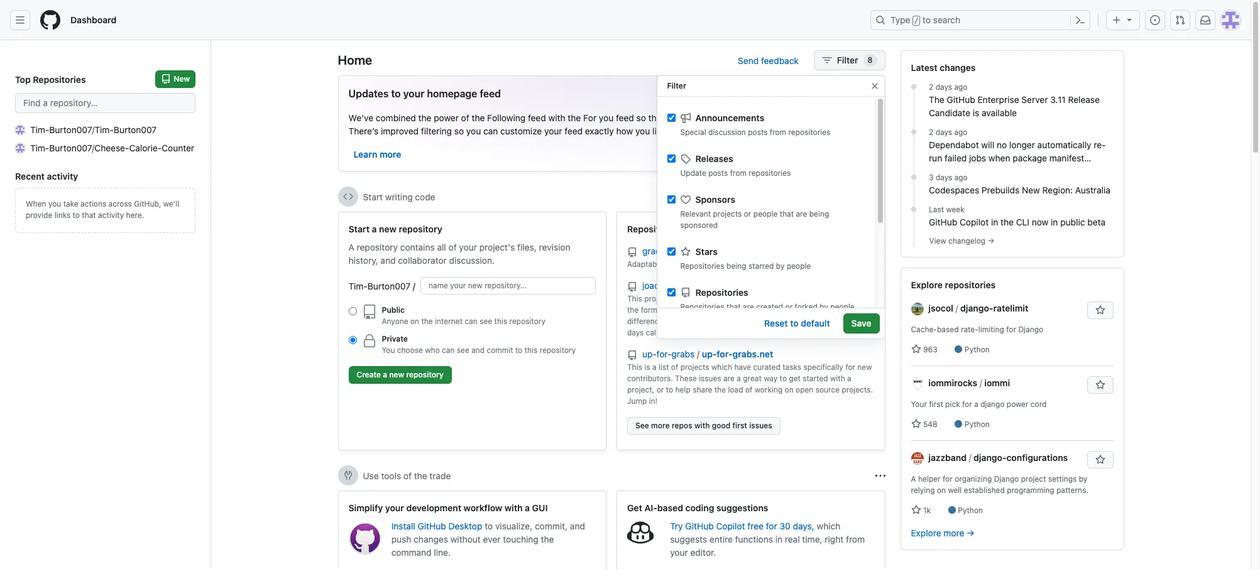 Task type: locate. For each thing, give the bounding box(es) containing it.
updates to your homepage feed
[[349, 88, 501, 99]]

on inside we've combined the power of the following feed with the for you feed so there's one place to discover content on github. there's improved filtering so you can customize your feed exactly how you like it, and a shiny new visual design. ✨
[[801, 113, 811, 123]]

internet
[[435, 317, 463, 326]]

1 vertical spatial project
[[1021, 475, 1047, 484]]

for
[[583, 113, 597, 123]]

→
[[988, 236, 995, 246], [967, 528, 975, 539]]

more inside 'explore repositories' navigation
[[944, 528, 965, 539]]

for up well
[[943, 475, 953, 484]]

1 horizontal spatial working
[[837, 317, 865, 326]]

0 horizontal spatial copilot
[[716, 521, 745, 532]]

these
[[675, 374, 697, 384]]

star image down cache-
[[911, 345, 921, 355]]

2 explore from the top
[[911, 528, 942, 539]]

first left pick
[[929, 400, 944, 409]]

with
[[549, 113, 566, 123], [831, 374, 845, 384], [695, 421, 710, 431], [505, 503, 523, 514]]

/ left iommi
[[980, 378, 982, 389]]

2 gradle link from the left
[[676, 246, 702, 257]]

a up history,
[[349, 242, 354, 253]]

all up collaborator
[[437, 242, 446, 253]]

@iommirocks profile image
[[911, 378, 924, 391]]

you inside when you take actions across github, we'll provide links to that activity here.
[[48, 199, 61, 209]]

1 vertical spatial dot fill image
[[909, 172, 919, 182]]

and inside private you choose who can see and commit to this repository
[[472, 346, 485, 355]]

None checkbox
[[667, 114, 676, 122], [667, 155, 676, 163], [667, 289, 676, 297], [667, 114, 676, 122], [667, 155, 676, 163], [667, 289, 676, 297]]

star image for jazzband / django-configurations
[[911, 505, 921, 516]]

1 ago from the top
[[955, 82, 968, 92]]

datetimeextensions link
[[710, 280, 796, 291]]

development
[[406, 503, 462, 514]]

0 vertical spatial is
[[973, 108, 980, 118]]

0 horizontal spatial help
[[676, 385, 691, 395]]

issue opened image
[[1151, 15, 1161, 25]]

that inside relevant projects or people that are being sponsored
[[780, 209, 794, 219]]

more right see
[[651, 421, 670, 431]]

you up links
[[48, 199, 61, 209]]

repositories being starred by people
[[681, 262, 811, 271]]

a up history,
[[372, 224, 377, 235]]

/ right grabs at the bottom of the page
[[697, 349, 700, 360]]

1 vertical spatial all
[[737, 260, 745, 269]]

3.11
[[1051, 94, 1066, 105]]

special discussion posts from repositories
[[681, 128, 831, 137]]

can right who
[[442, 346, 455, 355]]

new inside 3 days ago codespaces prebuilds new region: australia
[[1022, 185, 1040, 196]]

tim- for tim-burton007 /
[[349, 281, 368, 291]]

datetime
[[780, 294, 814, 304]]

common
[[747, 294, 778, 304]]

0 horizontal spatial this
[[494, 317, 507, 326]]

see right who
[[457, 346, 470, 355]]

new inside this is a list of projects which have curated tasks specifically for new contributors. these issues are a great way to get started with a project, or to help share the load of working on open source projects. jump in!
[[858, 363, 872, 372]]

specifically
[[804, 363, 844, 372]]

1 horizontal spatial based
[[937, 325, 959, 334]]

here.
[[126, 211, 144, 220]]

0 vertical spatial django
[[1019, 325, 1044, 334]]

ai-
[[645, 503, 658, 514]]

star this repository image
[[1096, 306, 1106, 316], [1096, 455, 1106, 465]]

codespaces prebuilds new region: australia link
[[929, 184, 1114, 197]]

human
[[728, 317, 752, 326]]

0 vertical spatial see
[[480, 317, 492, 326]]

your right customize
[[544, 126, 562, 136]]

django- for ratelimit
[[961, 303, 994, 314]]

ago
[[955, 82, 968, 92], [955, 128, 968, 137], [955, 173, 968, 182]]

python down your first pick for a django power cord
[[965, 420, 990, 429]]

from inside the which suggests entire functions in real time, right from your editor.
[[846, 534, 865, 545]]

1 vertical spatial copilot
[[716, 521, 745, 532]]

days up dependabot
[[936, 128, 952, 137]]

working inside the this project is a merge of several common datetime operations on the form of  extensions to system.datetime, including natural date difference text (precise and human rounded), holidays and working days calculations on several culture locales.
[[837, 317, 865, 326]]

changes inside to visualize, commit, and push changes without ever touching the command line.
[[414, 534, 448, 545]]

cheese calorie counter image
[[15, 143, 25, 153]]

repository up history,
[[357, 242, 398, 253]]

first inside 'explore repositories' navigation
[[929, 400, 944, 409]]

in left the real
[[776, 534, 783, 545]]

0 vertical spatial first
[[929, 400, 944, 409]]

now
[[1032, 217, 1049, 228]]

need
[[702, 224, 723, 235]]

jump
[[627, 397, 647, 406]]

days for codespaces
[[936, 173, 953, 182]]

all left "starred"
[[737, 260, 745, 269]]

start writing code
[[363, 191, 435, 202]]

triangle down image
[[1125, 14, 1135, 25]]

@jsocol profile image
[[911, 303, 924, 316]]

view
[[930, 236, 947, 246]]

default
[[801, 318, 830, 329]]

projects inside relevant projects or people that are being sponsored
[[713, 209, 742, 219]]

1 vertical spatial django-
[[974, 453, 1007, 463]]

repo image down adaptable,
[[627, 282, 637, 292]]

explore for explore repositories
[[911, 280, 943, 290]]

cli
[[1016, 217, 1030, 228]]

more for explore
[[944, 528, 965, 539]]

None radio
[[349, 307, 357, 316], [349, 336, 357, 345], [349, 307, 357, 316], [349, 336, 357, 345]]

0 horizontal spatial activity
[[47, 171, 78, 182]]

power left cord
[[1007, 400, 1029, 409]]

activity down across
[[98, 211, 124, 220]]

your down suggests
[[670, 548, 688, 558]]

activity up take
[[47, 171, 78, 182]]

public
[[382, 306, 405, 315]]

star image
[[681, 247, 691, 257], [911, 345, 921, 355], [911, 419, 921, 429], [911, 505, 921, 516]]

2 vertical spatial is
[[645, 363, 650, 372]]

see
[[636, 421, 649, 431]]

releases
[[696, 153, 734, 164]]

0 vertical spatial which
[[712, 363, 733, 372]]

1 for- from the left
[[657, 349, 672, 360]]

1 horizontal spatial for-
[[717, 349, 733, 360]]

github up suggests
[[686, 521, 714, 532]]

people up datetime
[[787, 262, 811, 271]]

are inside this is a list of projects which have curated tasks specifically for new contributors. these issues are a great way to get started with a project, or to help share the load of working on open source projects. jump in!
[[724, 374, 735, 384]]

posts
[[748, 128, 768, 137], [709, 168, 728, 178]]

repositories up (precise
[[681, 302, 725, 312]]

2 vertical spatial people
[[831, 302, 855, 312]]

a inside 'explore repositories' navigation
[[975, 400, 979, 409]]

to inside when you take actions across github, we'll provide links to that activity here.
[[73, 211, 80, 220]]

place
[[696, 113, 718, 123]]

or
[[744, 209, 752, 219], [786, 302, 793, 312], [657, 385, 664, 395]]

can down following
[[483, 126, 498, 136]]

days down difference
[[627, 328, 644, 338]]

tim- right cheese calorie counter icon
[[30, 143, 49, 153]]

activity inside when you take actions across github, we'll provide links to that activity here.
[[98, 211, 124, 220]]

1 horizontal spatial are
[[743, 302, 754, 312]]

github inside the simplify your development workflow with a gui "element"
[[418, 521, 446, 532]]

that
[[780, 209, 794, 219], [82, 211, 96, 220], [683, 224, 700, 235], [727, 302, 741, 312]]

repositories down stars
[[681, 262, 725, 271]]

github
[[947, 94, 976, 105], [929, 217, 958, 228], [418, 521, 446, 532], [686, 521, 714, 532]]

1 vertical spatial start
[[349, 224, 370, 235]]

github inside last week github copilot in the cli now in public beta
[[929, 217, 958, 228]]

a inside we've combined the power of the following feed with the for you feed so there's one place to discover content on github. there's improved filtering so you can customize your feed exactly how you like it, and a shiny new visual design. ✨
[[696, 126, 701, 136]]

we've
[[349, 113, 374, 123]]

and inside a repository contains all of your project's files, revision history, and collaborator discussion.
[[381, 255, 396, 266]]

people down update posts from repositories
[[754, 209, 778, 219]]

based left the rate-
[[937, 325, 959, 334]]

new link
[[156, 70, 196, 88]]

jazzband / django-configurations
[[929, 453, 1068, 463]]

0 vertical spatial →
[[988, 236, 995, 246]]

suggests
[[670, 534, 707, 545]]

8
[[868, 55, 873, 65]]

why am i seeing this? image
[[875, 471, 886, 481]]

2 2 from the top
[[929, 128, 934, 137]]

ago for failed
[[955, 128, 968, 137]]

working down date
[[837, 317, 865, 326]]

2 days ago the github enterprise server 3.11 release candidate is available
[[929, 82, 1100, 118]]

days inside 2 days ago the github enterprise server 3.11 release candidate is available
[[936, 82, 952, 92]]

1 horizontal spatial by
[[820, 302, 829, 312]]

of inside we've combined the power of the following feed with the for you feed so there's one place to discover content on github. there's improved filtering so you can customize your feed exactly how you like it, and a shiny new visual design. ✨
[[461, 113, 469, 123]]

activity
[[47, 171, 78, 182], [98, 211, 124, 220]]

1 horizontal spatial this
[[525, 346, 538, 355]]

for- up the list
[[657, 349, 672, 360]]

visual
[[746, 126, 769, 136]]

1 horizontal spatial from
[[770, 128, 787, 137]]

1 horizontal spatial which
[[817, 521, 841, 532]]

update
[[681, 168, 707, 178]]

2 vertical spatial can
[[442, 346, 455, 355]]

start
[[363, 191, 383, 202], [349, 224, 370, 235]]

this inside this is a list of projects which have curated tasks specifically for new contributors. these issues are a great way to get started with a project, or to help share the load of working on open source projects. jump in!
[[627, 363, 642, 372]]

tag image
[[681, 154, 691, 164]]

project up the form
[[645, 294, 670, 304]]

heart image
[[681, 195, 691, 205]]

2 horizontal spatial people
[[831, 302, 855, 312]]

of down 'joaomatossilva / datetimeextensions'
[[711, 294, 718, 304]]

in inside the which suggests entire functions in real time, right from your editor.
[[776, 534, 783, 545]]

working inside this is a list of projects which have curated tasks specifically for new contributors. these issues are a great way to get started with a project, or to help share the load of working on open source projects. jump in!
[[755, 385, 783, 395]]

create a new repository element
[[349, 223, 596, 389]]

2 for the github enterprise server 3.11 release candidate is available
[[929, 82, 934, 92]]

tim- down history,
[[349, 281, 368, 291]]

menu containing announcements
[[657, 102, 875, 445]]

project inside 'a helper for organizing django project settings by relying on well established programming patterns.'
[[1021, 475, 1047, 484]]

repository up commit
[[510, 317, 546, 326]]

a repository contains all of your project's files, revision history, and collaborator discussion.
[[349, 242, 571, 266]]

0 horizontal spatial for-
[[657, 349, 672, 360]]

2 this from the top
[[627, 363, 642, 372]]

adaptable,
[[627, 260, 666, 269]]

of inside a repository contains all of your project's files, revision history, and collaborator discussion.
[[449, 242, 457, 253]]

(precise
[[681, 317, 710, 326]]

0 vertical spatial ago
[[955, 82, 968, 92]]

joaomatossilva / datetimeextensions
[[643, 280, 796, 291]]

2 horizontal spatial more
[[944, 528, 965, 539]]

with inside "element"
[[505, 503, 523, 514]]

0 horizontal spatial project
[[645, 294, 670, 304]]

homepage image
[[40, 10, 60, 30]]

which suggests entire functions in real time, right from your editor.
[[670, 521, 865, 558]]

being
[[810, 209, 829, 219], [727, 262, 747, 271]]

Top Repositories search field
[[15, 93, 196, 113]]

1 horizontal spatial activity
[[98, 211, 124, 220]]

1 dot fill image from the top
[[909, 127, 919, 137]]

new
[[727, 126, 744, 136], [379, 224, 397, 235], [858, 363, 872, 372], [389, 370, 404, 380]]

new down announcements
[[727, 126, 744, 136]]

posts down discover
[[748, 128, 768, 137]]

a inside 'a helper for organizing django project settings by relying on well established programming patterns.'
[[911, 475, 916, 484]]

repository inside button
[[406, 370, 444, 380]]

2 horizontal spatial in
[[1051, 217, 1058, 228]]

repository down who
[[406, 370, 444, 380]]

1 vertical spatial from
[[730, 168, 747, 178]]

this up commit
[[494, 317, 507, 326]]

a inside "element"
[[525, 503, 530, 514]]

1 vertical spatial help
[[676, 385, 691, 395]]

explore repositories
[[911, 280, 996, 290]]

0 horizontal spatial filter
[[667, 81, 686, 91]]

this inside the this project is a merge of several common datetime operations on the form of  extensions to system.datetime, including natural date difference text (precise and human rounded), holidays and working days calculations on several culture locales.
[[627, 294, 642, 304]]

why am i seeing this? image
[[875, 192, 886, 202]]

2 inside 2 days ago the github enterprise server 3.11 release candidate is available
[[929, 82, 934, 92]]

your inside the which suggests entire functions in real time, right from your editor.
[[670, 548, 688, 558]]

several down 'joaomatossilva / datetimeextensions'
[[720, 294, 745, 304]]

2 horizontal spatial from
[[846, 534, 865, 545]]

tools
[[381, 471, 401, 481]]

suggestions
[[717, 503, 769, 514]]

days for dependabot
[[936, 128, 952, 137]]

1 vertical spatial this
[[525, 346, 538, 355]]

star image inside menu
[[681, 247, 691, 257]]

0 horizontal spatial people
[[754, 209, 778, 219]]

→ for explore more →
[[967, 528, 975, 539]]

2 vertical spatial by
[[1079, 475, 1088, 484]]

2 vertical spatial ago
[[955, 173, 968, 182]]

more for see
[[651, 421, 670, 431]]

ratelimit
[[994, 303, 1029, 314]]

1 vertical spatial a
[[911, 475, 916, 484]]

from right right
[[846, 534, 865, 545]]

notifications image
[[1201, 15, 1211, 25]]

2 dot fill image from the top
[[909, 172, 919, 182]]

a inside a repository contains all of your project's files, revision history, and collaborator discussion.
[[349, 242, 354, 253]]

a
[[696, 126, 701, 136], [372, 224, 377, 235], [680, 294, 684, 304], [653, 363, 657, 372], [383, 370, 387, 380], [737, 374, 741, 384], [848, 374, 852, 384], [975, 400, 979, 409], [525, 503, 530, 514]]

new inside create a new repository button
[[389, 370, 404, 380]]

help down these
[[676, 385, 691, 395]]

2 horizontal spatial is
[[973, 108, 980, 118]]

discussion.
[[449, 255, 495, 266]]

2 star this repository image from the top
[[1096, 455, 1106, 465]]

reset to default button
[[756, 314, 838, 334]]

more for learn
[[380, 149, 401, 160]]

for- down culture
[[717, 349, 733, 360]]

→ for view changelog →
[[988, 236, 995, 246]]

command palette image
[[1076, 15, 1086, 25]]

days for the
[[936, 82, 952, 92]]

0 vertical spatial are
[[796, 209, 807, 219]]

code
[[415, 191, 435, 202]]

0 vertical spatial activity
[[47, 171, 78, 182]]

1 vertical spatial is
[[672, 294, 678, 304]]

0 vertical spatial from
[[770, 128, 787, 137]]

2 for- from the left
[[717, 349, 733, 360]]

a left gui
[[525, 503, 530, 514]]

burton007
[[49, 124, 92, 135], [114, 124, 157, 135], [49, 143, 92, 153], [368, 281, 411, 291]]

the inside last week github copilot in the cli now in public beta
[[1001, 217, 1014, 228]]

days up the
[[936, 82, 952, 92]]

start inside create a new repository element
[[349, 224, 370, 235]]

dot fill image left 3
[[909, 172, 919, 182]]

your inside a repository contains all of your project's files, revision history, and collaborator discussion.
[[459, 242, 477, 253]]

2 vertical spatial python
[[958, 506, 983, 516]]

projects inside this is a list of projects which have curated tasks specifically for new contributors. these issues are a great way to get started with a project, or to help share the load of working on open source projects. jump in!
[[681, 363, 710, 372]]

github inside 2 days ago the github enterprise server 3.11 release candidate is available
[[947, 94, 976, 105]]

to inside button
[[790, 318, 799, 329]]

more inside the repositories that need your help element
[[651, 421, 670, 431]]

1 horizontal spatial see
[[480, 317, 492, 326]]

1 vertical spatial explore
[[911, 528, 942, 539]]

3 dot fill image from the top
[[909, 204, 919, 214]]

2 vertical spatial repositories
[[945, 280, 996, 290]]

0 horizontal spatial projects
[[681, 363, 710, 372]]

1 vertical spatial first
[[733, 421, 747, 431]]

1 horizontal spatial all
[[737, 260, 745, 269]]

star this repository image for jsocol / django-ratelimit
[[1096, 306, 1106, 316]]

changes right latest
[[940, 62, 976, 73]]

Find a repository… text field
[[15, 93, 196, 113]]

on inside 'public anyone on the internet can see this repository'
[[411, 317, 419, 326]]

a for a repository contains all of your project's files, revision history, and collaborator discussion.
[[349, 242, 354, 253]]

working down way
[[755, 385, 783, 395]]

dependabot will no longer automatically re- run failed jobs when package manifest changes link
[[929, 138, 1114, 177]]

/ down collaborator
[[413, 281, 416, 291]]

0 horizontal spatial gradle
[[643, 246, 668, 257]]

feed up how
[[616, 113, 634, 123]]

ago for is
[[955, 82, 968, 92]]

ago inside 2 days ago the github enterprise server 3.11 release candidate is available
[[955, 82, 968, 92]]

latest changes
[[911, 62, 976, 73]]

1 star this repository image from the top
[[1096, 306, 1106, 316]]

2 vertical spatial dot fill image
[[909, 204, 919, 214]]

0 vertical spatial being
[[810, 209, 829, 219]]

server
[[1022, 94, 1048, 105]]

start for start a new repository
[[349, 224, 370, 235]]

ago inside the 2 days ago dependabot will no longer automatically re- run failed jobs when package manifest changes
[[955, 128, 968, 137]]

the inside the this project is a merge of several common datetime operations on the form of  extensions to system.datetime, including natural date difference text (precise and human rounded), holidays and working days calculations on several culture locales.
[[627, 306, 639, 315]]

being inside relevant projects or people that are being sponsored
[[810, 209, 829, 219]]

lock image
[[362, 334, 377, 349]]

the github enterprise server 3.11 release candidate is available link
[[929, 93, 1114, 119]]

1 vertical spatial are
[[743, 302, 754, 312]]

automation
[[683, 260, 723, 269]]

1 vertical spatial can
[[465, 317, 478, 326]]

1 vertical spatial ago
[[955, 128, 968, 137]]

burton007 for tim-burton007 /
[[368, 281, 411, 291]]

0 horizontal spatial a
[[349, 242, 354, 253]]

gradle up adaptable, fast automation for all
[[676, 246, 702, 257]]

feedback
[[761, 55, 799, 66]]

on inside 'a helper for organizing django project settings by relying on well established programming patterns.'
[[937, 486, 946, 495]]

ago inside 3 days ago codespaces prebuilds new region: australia
[[955, 173, 968, 182]]

issues right good
[[750, 421, 773, 431]]

star image down relying
[[911, 505, 921, 516]]

python for configurations
[[958, 506, 983, 516]]

days right 3
[[936, 173, 953, 182]]

to inside the this project is a merge of several common datetime operations on the form of  extensions to system.datetime, including natural date difference text (precise and human rounded), holidays and working days calculations on several culture locales.
[[709, 306, 716, 315]]

on down get
[[785, 385, 794, 395]]

2 horizontal spatial or
[[786, 302, 793, 312]]

1 horizontal spatial so
[[637, 113, 646, 123]]

filter image
[[822, 55, 832, 65]]

0 horizontal spatial →
[[967, 528, 975, 539]]

@jazzband profile image
[[911, 453, 924, 465]]

2 vertical spatial changes
[[414, 534, 448, 545]]

1 vertical spatial projects
[[681, 363, 710, 372]]

dot fill image for dependabot will no longer automatically re- run failed jobs when package manifest changes
[[909, 127, 919, 137]]

1 horizontal spatial gradle link
[[676, 246, 702, 257]]

explore down 1k
[[911, 528, 942, 539]]

2 vertical spatial from
[[846, 534, 865, 545]]

1 horizontal spatial being
[[810, 209, 829, 219]]

days inside 3 days ago codespaces prebuilds new region: australia
[[936, 173, 953, 182]]

0 vertical spatial so
[[637, 113, 646, 123]]

in for last week github copilot in the cli now in public beta
[[991, 217, 999, 228]]

from down content
[[770, 128, 787, 137]]

1 this from the top
[[627, 294, 642, 304]]

changes down failed
[[929, 166, 964, 177]]

your up the install
[[385, 503, 404, 514]]

your up discussion.
[[459, 242, 477, 253]]

0 horizontal spatial see
[[457, 346, 470, 355]]

2 inside the 2 days ago dependabot will no longer automatically re- run failed jobs when package manifest changes
[[929, 128, 934, 137]]

burton007 up calorie-
[[114, 124, 157, 135]]

0 vertical spatial 2
[[929, 82, 934, 92]]

text
[[666, 317, 679, 326]]

burton007 up public
[[368, 281, 411, 291]]

by inside 'a helper for organizing django project settings by relying on well established programming patterns.'
[[1079, 475, 1088, 484]]

1 horizontal spatial in
[[991, 217, 999, 228]]

dot fill image
[[909, 82, 919, 92]]

and right history,
[[381, 255, 396, 266]]

for left 30
[[766, 521, 777, 532]]

0 vertical spatial a
[[349, 242, 354, 253]]

which inside this is a list of projects which have curated tasks specifically for new contributors. these issues are a great way to get started with a project, or to help share the load of working on open source projects. jump in!
[[712, 363, 733, 372]]

repo image
[[627, 248, 637, 258], [627, 282, 637, 292], [681, 288, 691, 298], [362, 305, 377, 320], [627, 351, 637, 361]]

1 horizontal spatial up-
[[702, 349, 717, 360]]

repo image for up-for-grabs
[[627, 351, 637, 361]]

filter right filter image
[[837, 55, 859, 65]]

/ right jsocol
[[956, 303, 958, 314]]

search
[[934, 14, 961, 25]]

reset to default
[[765, 318, 830, 329]]

is inside 2 days ago the github enterprise server 3.11 release candidate is available
[[973, 108, 980, 118]]

gradle link up adaptable,
[[643, 246, 671, 257]]

1 2 from the top
[[929, 82, 934, 92]]

django inside 'a helper for organizing django project settings by relying on well established programming patterns.'
[[994, 475, 1019, 484]]

for
[[725, 260, 735, 269], [1007, 325, 1017, 334], [846, 363, 856, 372], [963, 400, 972, 409], [943, 475, 953, 484], [766, 521, 777, 532]]

and left commit
[[472, 346, 485, 355]]

is left available
[[973, 108, 980, 118]]

install github desktop
[[392, 521, 485, 532]]

0 vertical spatial star this repository image
[[1096, 306, 1106, 316]]

repo image left public
[[362, 305, 377, 320]]

/ inside create a new repository element
[[413, 281, 416, 291]]

/ right "type"
[[915, 16, 919, 25]]

a left the django
[[975, 400, 979, 409]]

filter
[[837, 55, 859, 65], [667, 81, 686, 91]]

tools image
[[343, 471, 353, 481]]

gradle link up adaptable, fast automation for all
[[676, 246, 702, 257]]

working
[[837, 317, 865, 326], [755, 385, 783, 395]]

dot fill image for github copilot in the cli now in public beta
[[909, 204, 919, 214]]

with inside we've combined the power of the following feed with the for you feed so there's one place to discover content on github. there's improved filtering so you can customize your feed exactly how you like it, and a shiny new visual design. ✨
[[549, 113, 566, 123]]

the inside 'public anyone on the internet can see this repository'
[[421, 317, 433, 326]]

that inside when you take actions across github, we'll provide links to that activity here.
[[82, 211, 96, 220]]

without
[[451, 534, 481, 545]]

1 horizontal spatial projects
[[713, 209, 742, 219]]

posts down releases
[[709, 168, 728, 178]]

ago up "codespaces"
[[955, 173, 968, 182]]

filtering
[[421, 126, 452, 136]]

region:
[[1043, 185, 1073, 196]]

1 vertical spatial activity
[[98, 211, 124, 220]]

3 ago from the top
[[955, 173, 968, 182]]

changes down install github desktop
[[414, 534, 448, 545]]

1 horizontal spatial or
[[744, 209, 752, 219]]

None checkbox
[[667, 196, 676, 204], [667, 248, 676, 256], [667, 196, 676, 204], [667, 248, 676, 256]]

0 vertical spatial people
[[754, 209, 778, 219]]

0 horizontal spatial up-
[[643, 349, 657, 360]]

more down well
[[944, 528, 965, 539]]

2 for dependabot will no longer automatically re- run failed jobs when package manifest changes
[[929, 128, 934, 137]]

in for which suggests entire functions in real time, right from your editor.
[[776, 534, 783, 545]]

1 vertical spatial based
[[658, 503, 683, 514]]

by right 'forked'
[[820, 302, 829, 312]]

1 vertical spatial →
[[967, 528, 975, 539]]

python down cache-based rate-limiting for django
[[965, 345, 990, 355]]

0 vertical spatial can
[[483, 126, 498, 136]]

re-
[[1094, 140, 1106, 150]]

2 ago from the top
[[955, 128, 968, 137]]

this inside 'public anyone on the internet can see this repository'
[[494, 317, 507, 326]]

0 horizontal spatial which
[[712, 363, 733, 372]]

0 vertical spatial based
[[937, 325, 959, 334]]

to up discussion at the top
[[720, 113, 729, 123]]

can inside we've combined the power of the following feed with the for you feed so there's one place to discover content on github. there's improved filtering so you can customize your feed exactly how you like it, and a shiny new visual design. ✨
[[483, 126, 498, 136]]

so left there's
[[637, 113, 646, 123]]

0 vertical spatial new
[[174, 74, 190, 84]]

→ inside 'explore repositories' navigation
[[967, 528, 975, 539]]

0 horizontal spatial being
[[727, 262, 747, 271]]

1 horizontal spatial gradle
[[676, 246, 702, 257]]

days inside the 2 days ago dependabot will no longer automatically re- run failed jobs when package manifest changes
[[936, 128, 952, 137]]

and inside to visualize, commit, and push changes without ever touching the command line.
[[570, 521, 585, 532]]

plus image
[[1112, 15, 1122, 25]]

share
[[693, 385, 713, 395]]

home
[[338, 53, 372, 67]]

repositories for repositories that need your help
[[627, 224, 680, 235]]

github desktop image
[[349, 522, 381, 555]]

forked
[[795, 302, 818, 312]]

feed
[[480, 88, 501, 99], [528, 113, 546, 123], [616, 113, 634, 123], [565, 126, 583, 136]]

1 vertical spatial by
[[820, 302, 829, 312]]

1 vertical spatial people
[[787, 262, 811, 271]]

which down up-for-grabs / up-for-grabs.net at the right bottom
[[712, 363, 733, 372]]

iommirocks
[[929, 378, 978, 389]]

2 horizontal spatial can
[[483, 126, 498, 136]]

adaptable, fast automation for all
[[627, 260, 745, 269]]

links
[[54, 211, 71, 220]]

menu
[[657, 102, 875, 445]]

dot fill image left last
[[909, 204, 919, 214]]

ago down "latest changes"
[[955, 82, 968, 92]]

→ right changelog in the top of the page
[[988, 236, 995, 246]]

simplify your development workflow with a gui
[[349, 503, 548, 514]]

1 vertical spatial working
[[755, 385, 783, 395]]

based inside 'explore repositories' navigation
[[937, 325, 959, 334]]

or down update posts from repositories
[[744, 209, 752, 219]]

1 explore from the top
[[911, 280, 943, 290]]

dot fill image
[[909, 127, 919, 137], [909, 172, 919, 182], [909, 204, 919, 214]]

explore up @jsocol profile icon on the right bottom of the page
[[911, 280, 943, 290]]

1 vertical spatial which
[[817, 521, 841, 532]]

datetimeextensions
[[710, 280, 796, 291]]

0 vertical spatial start
[[363, 191, 383, 202]]



Task type: vqa. For each thing, say whether or not it's contained in the screenshot.


Task type: describe. For each thing, give the bounding box(es) containing it.
repository inside a repository contains all of your project's files, revision history, and collaborator discussion.
[[357, 242, 398, 253]]

like
[[653, 126, 666, 136]]

well
[[948, 486, 962, 495]]

✨
[[804, 126, 815, 136]]

repos
[[672, 421, 693, 431]]

django
[[981, 400, 1005, 409]]

explore more →
[[911, 528, 975, 539]]

project,
[[627, 385, 655, 395]]

days inside the this project is a merge of several common datetime operations on the form of  extensions to system.datetime, including natural date difference text (precise and human rounded), holidays and working days calculations on several culture locales.
[[627, 328, 644, 338]]

editor.
[[691, 548, 716, 558]]

good
[[712, 421, 731, 431]]

design.
[[772, 126, 801, 136]]

first inside the repositories that need your help element
[[733, 421, 747, 431]]

discussion
[[709, 128, 746, 137]]

power inside we've combined the power of the following feed with the for you feed so there's one place to discover content on github. there's improved filtering so you can customize your feed exactly how you like it, and a shiny new visual design. ✨
[[434, 113, 459, 123]]

longer
[[1010, 140, 1035, 150]]

django- for configurations
[[974, 453, 1007, 463]]

iommi
[[985, 378, 1010, 389]]

start a new repository
[[349, 224, 442, 235]]

source
[[816, 385, 840, 395]]

created
[[756, 302, 783, 312]]

for inside 'a helper for organizing django project settings by relying on well established programming patterns.'
[[943, 475, 953, 484]]

holidays
[[791, 317, 820, 326]]

pick
[[946, 400, 960, 409]]

star image for jsocol / django-ratelimit
[[911, 345, 921, 355]]

learn more link
[[354, 149, 401, 160]]

commit
[[487, 346, 513, 355]]

/ inside 'type / to search'
[[915, 16, 919, 25]]

line.
[[434, 548, 451, 558]]

you
[[382, 346, 395, 355]]

0 vertical spatial repositories
[[789, 128, 831, 137]]

you up exactly
[[599, 113, 614, 123]]

can inside private you choose who can see and commit to this repository
[[442, 346, 455, 355]]

30
[[780, 521, 791, 532]]

history,
[[349, 255, 378, 266]]

Repository name text field
[[421, 277, 596, 295]]

repo image up extensions
[[681, 288, 691, 298]]

code image
[[343, 192, 353, 202]]

tim- up 'cheese-' on the top of the page
[[95, 124, 114, 135]]

a for a helper for organizing django project settings by relying on well established programming patterns.
[[911, 475, 916, 484]]

run
[[929, 153, 943, 163]]

0 horizontal spatial from
[[730, 168, 747, 178]]

1 up- from the left
[[643, 349, 657, 360]]

2 gradle from the left
[[676, 246, 702, 257]]

issues inside this is a list of projects which have curated tasks specifically for new contributors. these issues are a great way to get started with a project, or to help share the load of working on open source projects. jump in!
[[699, 374, 722, 384]]

to visualize, commit, and push changes without ever touching the command line.
[[392, 521, 585, 558]]

of right tools at the bottom left of the page
[[404, 471, 412, 481]]

is inside this is a list of projects which have curated tasks specifically for new contributors. these issues are a great way to get started with a project, or to help share the load of working on open source projects. jump in!
[[645, 363, 650, 372]]

tim- for tim-burton007 / tim-burton007
[[30, 124, 49, 135]]

changelog
[[949, 236, 986, 246]]

it,
[[669, 126, 676, 136]]

grabs.net
[[733, 349, 774, 360]]

for inside this is a list of projects which have curated tasks specifically for new contributors. these issues are a great way to get started with a project, or to help share the load of working on open source projects. jump in!
[[846, 363, 856, 372]]

see inside private you choose who can see and commit to this repository
[[457, 346, 470, 355]]

github inside get ai-based coding suggestions element
[[686, 521, 714, 532]]

you right filtering
[[466, 126, 481, 136]]

automatically
[[1038, 140, 1092, 150]]

last
[[929, 205, 944, 214]]

joaomatossilva
[[643, 280, 702, 291]]

difference
[[627, 317, 664, 326]]

repository up contains
[[399, 224, 442, 235]]

simplify your development workflow with a gui element
[[338, 491, 607, 570]]

github,
[[134, 199, 161, 209]]

homepage
[[427, 88, 477, 99]]

repositories that need your help
[[627, 224, 765, 235]]

learn more
[[354, 149, 401, 160]]

a left the list
[[653, 363, 657, 372]]

type
[[891, 14, 911, 25]]

/ up 'cheese-' on the top of the page
[[92, 124, 95, 135]]

the left trade
[[414, 471, 427, 481]]

on down (precise
[[691, 328, 700, 338]]

/ down tim-burton007 / tim-burton007
[[92, 143, 95, 153]]

open
[[796, 385, 814, 395]]

programming
[[1007, 486, 1055, 495]]

fast
[[668, 260, 681, 269]]

revision
[[539, 242, 571, 253]]

to inside we've combined the power of the following feed with the for you feed so there's one place to discover content on github. there's improved filtering so you can customize your feed exactly how you like it, and a shiny new visual design. ✨
[[720, 113, 729, 123]]

/ up fast
[[671, 246, 673, 257]]

the up filtering
[[418, 113, 432, 123]]

for inside get ai-based coding suggestions element
[[766, 521, 777, 532]]

python for ratelimit
[[965, 345, 990, 355]]

help inside this is a list of projects which have curated tasks specifically for new contributors. these issues are a great way to get started with a project, or to help share the load of working on open source projects. jump in!
[[676, 385, 691, 395]]

files,
[[517, 242, 537, 253]]

available
[[982, 108, 1017, 118]]

for right pick
[[963, 400, 972, 409]]

0 vertical spatial changes
[[940, 62, 976, 73]]

will
[[982, 140, 995, 150]]

tim-burton007 /
[[349, 281, 416, 291]]

new down writing at the left of the page
[[379, 224, 397, 235]]

star this repository image for jazzband / django-configurations
[[1096, 455, 1106, 465]]

of down great
[[746, 385, 753, 395]]

the left following
[[472, 113, 485, 123]]

0 vertical spatial filter
[[837, 55, 859, 65]]

customize
[[501, 126, 542, 136]]

sponsors
[[696, 194, 736, 205]]

tim burton007 image
[[15, 125, 25, 135]]

new inside we've combined the power of the following feed with the for you feed so there's one place to discover content on github. there's improved filtering so you can customize your feed exactly how you like it, and a shiny new visual design. ✨
[[727, 126, 744, 136]]

a up load
[[737, 374, 741, 384]]

one
[[679, 113, 694, 123]]

copilot inside get ai-based coding suggestions element
[[716, 521, 745, 532]]

public anyone on the internet can see this repository
[[382, 306, 546, 326]]

jsocol
[[929, 303, 954, 314]]

combined
[[376, 113, 416, 123]]

to left the search on the right top of the page
[[923, 14, 931, 25]]

copilot inside last week github copilot in the cli now in public beta
[[960, 217, 989, 228]]

see inside 'public anyone on the internet can see this repository'
[[480, 317, 492, 326]]

contributors.
[[627, 374, 673, 384]]

real
[[785, 534, 800, 545]]

close menu image
[[870, 81, 880, 91]]

for up 'joaomatossilva / datetimeextensions'
[[725, 260, 735, 269]]

tim- for tim-burton007 / cheese-calorie-counter
[[30, 143, 49, 153]]

or inside this is a list of projects which have curated tasks specifically for new contributors. these issues are a great way to get started with a project, or to help share the load of working on open source projects. jump in!
[[657, 385, 664, 395]]

relying
[[911, 486, 935, 495]]

1 horizontal spatial posts
[[748, 128, 768, 137]]

2 up- from the left
[[702, 349, 717, 360]]

1 gradle from the left
[[643, 246, 668, 257]]

to down contributors.
[[666, 385, 673, 395]]

repositories for repositories being starred by people
[[681, 262, 725, 271]]

visualize,
[[495, 521, 533, 532]]

on inside this is a list of projects which have curated tasks specifically for new contributors. these issues are a great way to get started with a project, or to help share the load of working on open source projects. jump in!
[[785, 385, 794, 395]]

for right the limiting
[[1007, 325, 1017, 334]]

updates
[[349, 88, 389, 99]]

a up projects.
[[848, 374, 852, 384]]

repository inside 'public anyone on the internet can see this repository'
[[510, 317, 546, 326]]

a helper for organizing django project settings by relying on well established programming patterns.
[[911, 475, 1089, 495]]

rounded),
[[754, 317, 789, 326]]

changes inside the 2 days ago dependabot will no longer automatically re- run failed jobs when package manifest changes
[[929, 166, 964, 177]]

on up date
[[856, 294, 865, 304]]

megaphone image
[[681, 113, 691, 123]]

1 gradle link from the left
[[643, 246, 671, 257]]

is inside the this project is a merge of several common datetime operations on the form of  extensions to system.datetime, including natural date difference text (precise and human rounded), holidays and working days calculations on several culture locales.
[[672, 294, 678, 304]]

repo image for joaomatossilva
[[627, 282, 637, 292]]

send feedback
[[738, 55, 799, 66]]

1 vertical spatial issues
[[750, 421, 773, 431]]

burton007 for tim-burton007 / cheese-calorie-counter
[[49, 143, 92, 153]]

repo image for gradle
[[627, 248, 637, 258]]

0 horizontal spatial by
[[776, 262, 785, 271]]

free
[[748, 521, 764, 532]]

to up "combined"
[[391, 88, 401, 99]]

this for joaomatossilva
[[627, 294, 642, 304]]

dashboard link
[[65, 10, 122, 30]]

repositories up system.datetime, at bottom
[[696, 287, 749, 298]]

to inside to visualize, commit, and push changes without ever touching the command line.
[[485, 521, 493, 532]]

git pull request image
[[1176, 15, 1186, 25]]

repositories that need your help element
[[617, 212, 886, 451]]

start for start writing code
[[363, 191, 383, 202]]

repositories for repositories that are created or forked by people
[[681, 302, 725, 312]]

recent
[[15, 171, 45, 182]]

no
[[997, 140, 1007, 150]]

x image
[[865, 88, 875, 98]]

jsocol / django-ratelimit
[[929, 303, 1029, 314]]

beta
[[1088, 217, 1106, 228]]

the inside this is a list of projects which have curated tasks specifically for new contributors. these issues are a great way to get started with a project, or to help share the load of working on open source projects. jump in!
[[715, 385, 726, 395]]

all inside a repository contains all of your project's files, revision history, and collaborator discussion.
[[437, 242, 446, 253]]

which inside the which suggests entire functions in real time, right from your editor.
[[817, 521, 841, 532]]

you left like
[[636, 126, 650, 136]]

/ up merge
[[705, 280, 707, 291]]

feed up customize
[[528, 113, 546, 123]]

type / to search
[[891, 14, 961, 25]]

get ai-based coding suggestions element
[[617, 491, 886, 570]]

projects.
[[842, 385, 873, 395]]

repositories right 'top'
[[33, 74, 86, 85]]

/ up organizing
[[969, 453, 972, 463]]

explore repositories navigation
[[901, 268, 1124, 551]]

explore element
[[901, 50, 1124, 570]]

days,
[[793, 521, 815, 532]]

can inside 'public anyone on the internet can see this repository'
[[465, 317, 478, 326]]

1 vertical spatial repositories
[[749, 168, 791, 178]]

announcements
[[696, 113, 765, 123]]

to left get
[[780, 374, 787, 384]]

anyone
[[382, 317, 408, 326]]

calorie-
[[129, 143, 162, 153]]

of right the list
[[671, 363, 679, 372]]

1 vertical spatial several
[[702, 328, 727, 338]]

configurations
[[1007, 453, 1068, 463]]

get ai-based coding suggestions
[[627, 503, 769, 514]]

power inside 'explore repositories' navigation
[[1007, 400, 1029, 409]]

1 vertical spatial posts
[[709, 168, 728, 178]]

1 vertical spatial python
[[965, 420, 990, 429]]

to inside private you choose who can see and commit to this repository
[[516, 346, 523, 355]]

the left for
[[568, 113, 581, 123]]

get
[[789, 374, 801, 384]]

when
[[26, 199, 46, 209]]

this inside private you choose who can see and commit to this repository
[[525, 346, 538, 355]]

burton007 for tim-burton007 / tim-burton007
[[49, 124, 92, 135]]

with left good
[[695, 421, 710, 431]]

rate-
[[961, 325, 979, 334]]

your up "combined"
[[403, 88, 425, 99]]

1 horizontal spatial help
[[746, 224, 765, 235]]

there's
[[349, 126, 379, 136]]

and left human
[[712, 317, 726, 326]]

natural
[[819, 306, 844, 315]]

cache-based rate-limiting for django
[[911, 325, 1044, 334]]

1 horizontal spatial people
[[787, 262, 811, 271]]

jazzband
[[929, 453, 967, 463]]

your right need
[[725, 224, 744, 235]]

your inside we've combined the power of the following feed with the for you feed so there's one place to discover content on github. there's improved filtering so you can customize your feed exactly how you like it, and a shiny new visual design. ✨
[[544, 126, 562, 136]]

new inside new link
[[174, 74, 190, 84]]

dot fill image for codespaces prebuilds new region: australia
[[909, 172, 919, 182]]

view changelog →
[[930, 236, 995, 246]]

we'll
[[163, 199, 179, 209]]

repository inside private you choose who can see and commit to this repository
[[540, 346, 576, 355]]

provide
[[26, 211, 52, 220]]

of right the form
[[660, 306, 667, 315]]

star this repository image
[[1096, 380, 1106, 390]]

the inside to visualize, commit, and push changes without ever touching the command line.
[[541, 534, 554, 545]]

repositories inside navigation
[[945, 280, 996, 290]]

your
[[911, 400, 927, 409]]

private you choose who can see and commit to this repository
[[382, 334, 576, 355]]

and down the natural
[[822, 317, 835, 326]]

explore for explore more →
[[911, 528, 942, 539]]

all inside the repositories that need your help element
[[737, 260, 745, 269]]

and inside we've combined the power of the following feed with the for you feed so there's one place to discover content on github. there's improved filtering so you can customize your feed exactly how you like it, and a shiny new visual design. ✨
[[679, 126, 694, 136]]

1 vertical spatial being
[[727, 262, 747, 271]]

0 horizontal spatial based
[[658, 503, 683, 514]]

a inside button
[[383, 370, 387, 380]]

1 vertical spatial so
[[454, 126, 464, 136]]

with inside this is a list of projects which have curated tasks specifically for new contributors. these issues are a great way to get started with a project, or to help share the load of working on open source projects. jump in!
[[831, 374, 845, 384]]

a inside the this project is a merge of several common datetime operations on the form of  extensions to system.datetime, including natural date difference text (precise and human rounded), holidays and working days calculations on several culture locales.
[[680, 294, 684, 304]]

this for up-for-grabs
[[627, 363, 642, 372]]

your inside "element"
[[385, 503, 404, 514]]

people inside relevant projects or people that are being sponsored
[[754, 209, 778, 219]]

feed up following
[[480, 88, 501, 99]]

star image for iommirocks / iommi
[[911, 419, 921, 429]]

are inside relevant projects or people that are being sponsored
[[796, 209, 807, 219]]

project inside the this project is a merge of several common datetime operations on the form of  extensions to system.datetime, including natural date difference text (precise and human rounded), holidays and working days calculations on several culture locales.
[[645, 294, 670, 304]]

feed left exactly
[[565, 126, 583, 136]]

or inside relevant projects or people that are being sponsored
[[744, 209, 752, 219]]

organizing
[[955, 475, 992, 484]]

0 vertical spatial several
[[720, 294, 745, 304]]



